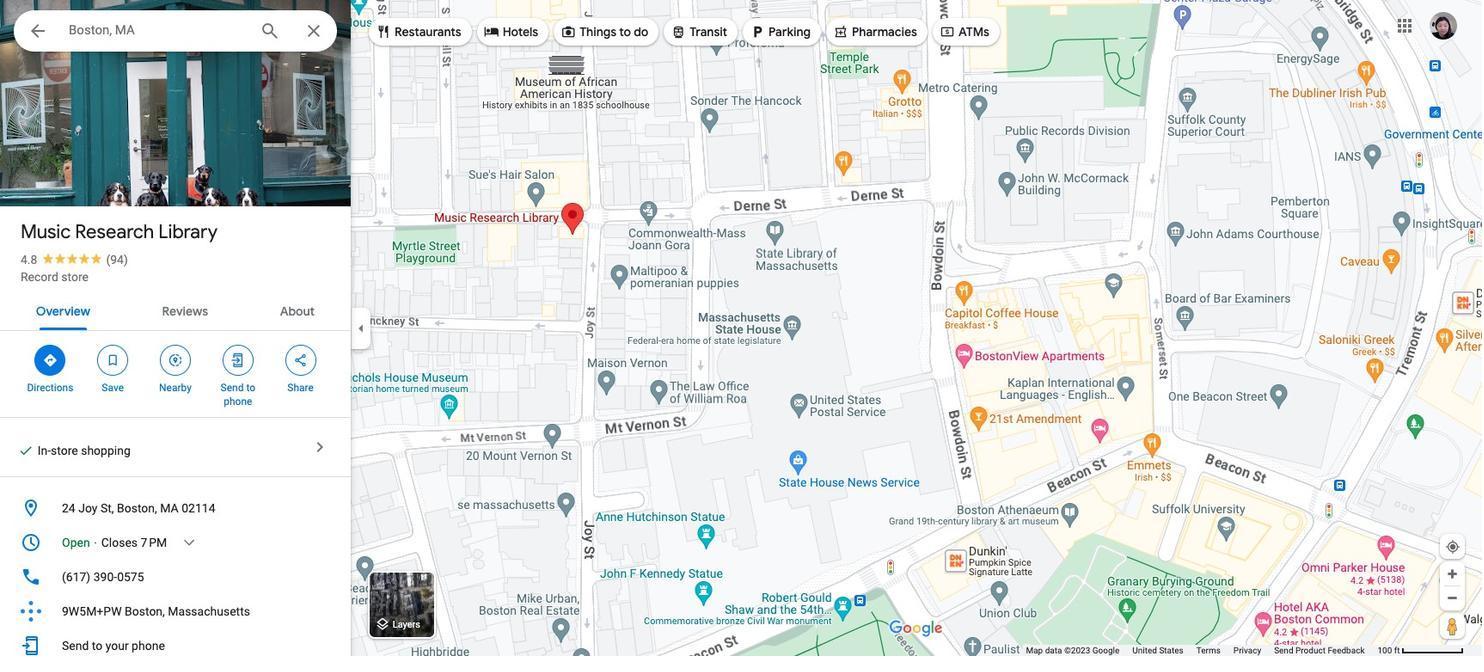 Task type: vqa. For each thing, say whether or not it's contained in the screenshot.


Task type: describe. For each thing, give the bounding box(es) containing it.

[[940, 22, 956, 41]]

(617) 390-0575 button
[[0, 560, 351, 594]]

music research library main content
[[0, 0, 351, 656]]

photo of music research library image
[[0, 0, 351, 278]]

your
[[106, 639, 129, 653]]

share
[[288, 382, 314, 394]]

©2023
[[1065, 646, 1091, 655]]

music research library
[[21, 220, 218, 244]]

shopping
[[81, 444, 131, 458]]

record store
[[21, 270, 89, 284]]

29
[[44, 170, 59, 187]]

reviews
[[162, 304, 208, 319]]

united
[[1133, 646, 1158, 655]]

 pharmacies
[[833, 22, 918, 41]]

research
[[75, 220, 154, 244]]

390-
[[93, 570, 117, 584]]

24 joy st, boston, ma 02114
[[62, 501, 215, 515]]

 parking
[[750, 22, 811, 41]]

massachusetts
[[168, 605, 250, 618]]


[[293, 351, 308, 370]]

actions for music research library region
[[0, 331, 351, 417]]

send to your phone button
[[0, 629, 351, 656]]

open ⋅ closes 7 pm
[[62, 536, 167, 550]]

reviews button
[[148, 289, 222, 330]]

in-store shopping
[[38, 444, 131, 458]]

map data ©2023 google
[[1027, 646, 1120, 655]]

9w5m+pw boston, massachusetts
[[62, 605, 250, 618]]

show open hours for the week image
[[182, 535, 197, 551]]

send product feedback button
[[1275, 645, 1365, 656]]

to inside  things to do
[[620, 24, 631, 40]]

record
[[21, 270, 58, 284]]

states
[[1160, 646, 1184, 655]]

layers
[[393, 620, 421, 631]]

02114
[[182, 501, 215, 515]]

send product feedback
[[1275, 646, 1365, 655]]

feedback
[[1328, 646, 1365, 655]]

 button
[[14, 10, 62, 55]]

(617) 390-0575
[[62, 570, 144, 584]]

zoom out image
[[1447, 592, 1460, 605]]

parking
[[769, 24, 811, 40]]


[[230, 351, 246, 370]]

things
[[580, 24, 617, 40]]


[[376, 22, 391, 41]]

pharmacies
[[852, 24, 918, 40]]

send to phone
[[221, 382, 255, 408]]

show street view coverage image
[[1441, 613, 1466, 639]]

show your location image
[[1446, 539, 1461, 555]]


[[28, 19, 48, 43]]

information for music research library region
[[0, 491, 351, 656]]

about
[[280, 304, 315, 319]]

 restaurants
[[376, 22, 462, 41]]

ma
[[160, 501, 179, 515]]

Boston, MA field
[[14, 10, 337, 52]]

library
[[159, 220, 218, 244]]

4.8
[[21, 253, 37, 267]]

nearby
[[159, 382, 192, 394]]

24 joy st, boston, ma 02114 button
[[0, 491, 351, 526]]

record store button
[[21, 268, 89, 286]]

privacy
[[1234, 646, 1262, 655]]

send for send to your phone
[[62, 639, 89, 653]]


[[105, 351, 121, 370]]

about button
[[266, 289, 329, 330]]

transit
[[690, 24, 728, 40]]

 transit
[[671, 22, 728, 41]]

94 reviews element
[[106, 253, 128, 267]]

none field inside the boston, ma field
[[69, 20, 246, 40]]

hotels
[[503, 24, 539, 40]]


[[561, 22, 576, 41]]



Task type: locate. For each thing, give the bounding box(es) containing it.

[[833, 22, 849, 41]]

0 vertical spatial phone
[[224, 396, 252, 408]]

send inside information for music research library region
[[62, 639, 89, 653]]

1 vertical spatial store
[[51, 444, 78, 458]]

0575
[[117, 570, 144, 584]]

map
[[1027, 646, 1044, 655]]

store left shopping
[[51, 444, 78, 458]]

0 vertical spatial store
[[61, 270, 89, 284]]

7 pm
[[141, 536, 167, 550]]

(94)
[[106, 253, 128, 267]]

1 horizontal spatial phone
[[224, 396, 252, 408]]

in-
[[38, 444, 51, 458]]

0 vertical spatial boston,
[[117, 501, 157, 515]]

atms
[[959, 24, 990, 40]]

send inside send to phone
[[221, 382, 244, 394]]

google account: michele murakami  
(michele.murakami@adept.ai) image
[[1430, 12, 1458, 39]]


[[671, 22, 687, 41]]

footer inside the google maps element
[[1027, 645, 1378, 656]]

None field
[[69, 20, 246, 40]]

0 vertical spatial to
[[620, 24, 631, 40]]

hours image
[[21, 532, 41, 553]]

overview
[[36, 304, 90, 319]]

send left product at bottom
[[1275, 646, 1294, 655]]

boston,
[[117, 501, 157, 515], [125, 605, 165, 618]]

tab list
[[0, 289, 351, 330]]

united states button
[[1133, 645, 1184, 656]]

1 horizontal spatial to
[[246, 382, 255, 394]]

store for record
[[61, 270, 89, 284]]

has in-store shopping group
[[10, 442, 131, 459]]

in-store shopping button
[[0, 418, 351, 477]]

to for send to phone
[[246, 382, 255, 394]]

st,
[[101, 501, 114, 515]]

2 vertical spatial to
[[92, 639, 103, 653]]

data
[[1046, 646, 1063, 655]]

restaurants
[[395, 24, 462, 40]]

collapse side panel image
[[352, 319, 371, 338]]

boston, down 0575
[[125, 605, 165, 618]]

9w5m+pw boston, massachusetts button
[[0, 594, 351, 629]]

100 ft
[[1378, 646, 1401, 655]]

phone down 
[[224, 396, 252, 408]]

send to your phone
[[62, 639, 165, 653]]

1 vertical spatial boston,
[[125, 605, 165, 618]]

closes
[[101, 536, 138, 550]]

100 ft button
[[1378, 646, 1465, 655]]

store inside group
[[51, 444, 78, 458]]

save
[[102, 382, 124, 394]]

send down 9w5m+pw
[[62, 639, 89, 653]]

terms
[[1197, 646, 1221, 655]]

to left your
[[92, 639, 103, 653]]

send
[[221, 382, 244, 394], [62, 639, 89, 653], [1275, 646, 1294, 655]]

 things to do
[[561, 22, 649, 41]]

store down 4.8 stars image
[[61, 270, 89, 284]]

boston, inside button
[[117, 501, 157, 515]]

1 horizontal spatial send
[[221, 382, 244, 394]]

tab list containing overview
[[0, 289, 351, 330]]

29 photos
[[44, 170, 105, 187]]

9w5m+pw
[[62, 605, 122, 618]]

boston, right st,
[[117, 501, 157, 515]]

2 horizontal spatial send
[[1275, 646, 1294, 655]]

send for send to phone
[[221, 382, 244, 394]]

to left share
[[246, 382, 255, 394]]

 atms
[[940, 22, 990, 41]]

phone
[[224, 396, 252, 408], [132, 639, 165, 653]]

0 horizontal spatial send
[[62, 639, 89, 653]]

joy
[[78, 501, 98, 515]]

directions
[[27, 382, 73, 394]]

store for in-
[[51, 444, 78, 458]]

terms button
[[1197, 645, 1221, 656]]

phone right your
[[132, 639, 165, 653]]

to for send to your phone
[[92, 639, 103, 653]]

24
[[62, 501, 75, 515]]

phone inside send to phone
[[224, 396, 252, 408]]

store
[[61, 270, 89, 284], [51, 444, 78, 458]]

ft
[[1395, 646, 1401, 655]]

zoom in image
[[1447, 568, 1460, 581]]

open
[[62, 536, 90, 550]]


[[484, 22, 499, 41]]

to inside button
[[92, 639, 103, 653]]

4.8 stars image
[[37, 253, 106, 264]]

29 photos button
[[13, 163, 112, 194]]

0 horizontal spatial phone
[[132, 639, 165, 653]]

(617)
[[62, 570, 91, 584]]

⋅
[[93, 536, 98, 550]]


[[168, 351, 183, 370]]

2 horizontal spatial to
[[620, 24, 631, 40]]

tab list inside the google maps element
[[0, 289, 351, 330]]

boston, inside button
[[125, 605, 165, 618]]

to left do
[[620, 24, 631, 40]]


[[750, 22, 766, 41]]

send down 
[[221, 382, 244, 394]]

send for send product feedback
[[1275, 646, 1294, 655]]

footer containing map data ©2023 google
[[1027, 645, 1378, 656]]

do
[[634, 24, 649, 40]]

 hotels
[[484, 22, 539, 41]]

1 vertical spatial phone
[[132, 639, 165, 653]]

google maps element
[[0, 0, 1483, 656]]

music
[[21, 220, 71, 244]]

overview button
[[22, 289, 104, 330]]

0 horizontal spatial to
[[92, 639, 103, 653]]

privacy button
[[1234, 645, 1262, 656]]

google
[[1093, 646, 1120, 655]]

 search field
[[14, 10, 337, 55]]

phone inside button
[[132, 639, 165, 653]]

to
[[620, 24, 631, 40], [246, 382, 255, 394], [92, 639, 103, 653]]

1 vertical spatial to
[[246, 382, 255, 394]]

united states
[[1133, 646, 1184, 655]]

footer
[[1027, 645, 1378, 656]]

photos
[[63, 170, 105, 187]]

to inside send to phone
[[246, 382, 255, 394]]

product
[[1296, 646, 1326, 655]]


[[42, 351, 58, 370]]

100
[[1378, 646, 1393, 655]]



